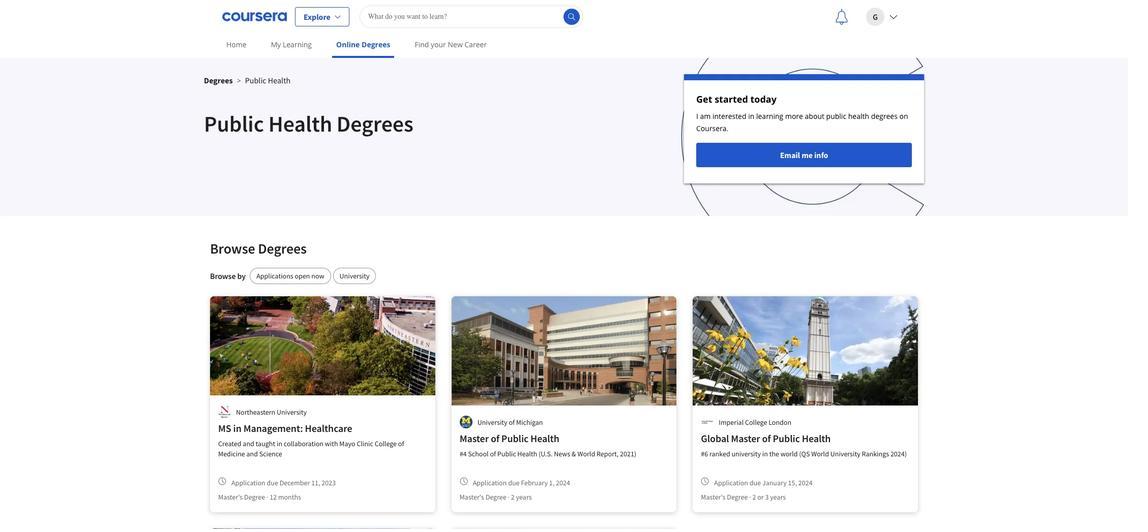Task type: locate. For each thing, give the bounding box(es) containing it.
application up master's degree · 2 years
[[473, 479, 507, 488]]

years
[[516, 493, 532, 502], [771, 493, 786, 502]]

None search field
[[360, 5, 584, 28]]

0 vertical spatial and
[[243, 440, 254, 449]]

2 application from the left
[[473, 479, 507, 488]]

2024 for public
[[799, 479, 813, 488]]

public up world
[[773, 433, 800, 445]]

master
[[460, 433, 489, 445], [731, 433, 761, 445]]

Applications open now button
[[250, 268, 331, 284]]

master inside master of public health #4 school of public health (u.s. news & world report, 2021)
[[460, 433, 489, 445]]

in up science
[[277, 440, 282, 449]]

world inside master of public health #4 school of public health (u.s. news & world report, 2021)
[[578, 450, 596, 459]]

due up the 12
[[267, 479, 278, 488]]

browse by group
[[250, 268, 376, 284]]

master's
[[218, 493, 243, 502], [460, 493, 484, 502], [701, 493, 726, 502]]

college
[[746, 418, 768, 427], [375, 440, 397, 449]]

college left london on the bottom right
[[746, 418, 768, 427]]

master's left the 12
[[218, 493, 243, 502]]

university up management:
[[277, 408, 307, 417]]

of right school
[[490, 450, 496, 459]]

imperial college london
[[719, 418, 792, 427]]

What do you want to learn? text field
[[360, 5, 584, 28]]

0 horizontal spatial college
[[375, 440, 397, 449]]

info
[[815, 150, 829, 160]]

master's down school
[[460, 493, 484, 502]]

1 vertical spatial browse
[[210, 271, 236, 281]]

in left the the
[[763, 450, 768, 459]]

applications open now
[[257, 272, 324, 281]]

world inside global master of public health #6 ranked university in the world (qs world university rankings 2024)
[[812, 450, 829, 459]]

master up school
[[460, 433, 489, 445]]

university right now
[[340, 272, 370, 281]]

of up the the
[[763, 433, 771, 445]]

2024)
[[891, 450, 907, 459]]

1 due from the left
[[267, 479, 278, 488]]

2 down the application due february 1, 2024
[[511, 493, 515, 502]]

0 horizontal spatial due
[[267, 479, 278, 488]]

1 browse from the top
[[210, 240, 255, 258]]

public health link
[[245, 75, 291, 85]]

3
[[766, 493, 769, 502]]

· left or
[[750, 493, 751, 502]]

application for in
[[232, 479, 265, 488]]

1 world from the left
[[578, 450, 596, 459]]

0 horizontal spatial application
[[232, 479, 265, 488]]

1 master's from the left
[[218, 493, 243, 502]]

browse for browse degrees
[[210, 240, 255, 258]]

3 · from the left
[[750, 493, 751, 502]]

imperial college london logo image
[[701, 416, 714, 429]]

2 2 from the left
[[753, 493, 756, 502]]

my learning link
[[267, 33, 316, 56]]

1 · from the left
[[267, 493, 268, 502]]

browse for browse by
[[210, 271, 236, 281]]

1 degree from the left
[[244, 493, 265, 502]]

find your new career link
[[411, 33, 491, 56]]

university of michigan logo image
[[460, 416, 473, 429]]

0 vertical spatial college
[[746, 418, 768, 427]]

degree for master
[[727, 493, 748, 502]]

1 vertical spatial college
[[375, 440, 397, 449]]

0 horizontal spatial 2
[[511, 493, 515, 502]]

1 horizontal spatial master
[[731, 433, 761, 445]]

2 for public
[[511, 493, 515, 502]]

degrees
[[872, 111, 898, 121]]

northeastern university  logo image
[[218, 406, 231, 419]]

ranked
[[710, 450, 731, 459]]

· for of
[[750, 493, 751, 502]]

master up university on the right of page
[[731, 433, 761, 445]]

northeastern
[[236, 408, 275, 417]]

1 master from the left
[[460, 433, 489, 445]]

(qs
[[800, 450, 810, 459]]

2024 right 15,
[[799, 479, 813, 488]]

online
[[336, 40, 360, 49]]

i am interested in learning more about public health degrees on coursera.
[[697, 111, 909, 133]]

master's for global
[[701, 493, 726, 502]]

2 horizontal spatial degree
[[727, 493, 748, 502]]

2 horizontal spatial ·
[[750, 493, 751, 502]]

3 degree from the left
[[727, 493, 748, 502]]

0 horizontal spatial master's
[[218, 493, 243, 502]]

browse up browse by at the left bottom
[[210, 240, 255, 258]]

1 horizontal spatial 2024
[[799, 479, 813, 488]]

0 horizontal spatial years
[[516, 493, 532, 502]]

due left february
[[508, 479, 520, 488]]

browse degrees
[[210, 240, 307, 258]]

2 horizontal spatial due
[[750, 479, 761, 488]]

2 master from the left
[[731, 433, 761, 445]]

news
[[554, 450, 571, 459]]

2 for of
[[753, 493, 756, 502]]

imperial
[[719, 418, 744, 427]]

2 browse from the top
[[210, 271, 236, 281]]

explore button
[[295, 7, 349, 26]]

application
[[232, 479, 265, 488], [473, 479, 507, 488], [715, 479, 749, 488]]

2 2024 from the left
[[799, 479, 813, 488]]

application up "master's degree · 2 or 3 years"
[[715, 479, 749, 488]]

degree for of
[[486, 493, 507, 502]]

master's degree · 2 or 3 years
[[701, 493, 786, 502]]

degree left or
[[727, 493, 748, 502]]

University button
[[333, 268, 376, 284]]

of right clinic
[[398, 440, 404, 449]]

2 due from the left
[[508, 479, 520, 488]]

0 horizontal spatial world
[[578, 450, 596, 459]]

0 horizontal spatial ·
[[267, 493, 268, 502]]

master's for ms
[[218, 493, 243, 502]]

browse left by
[[210, 271, 236, 281]]

0 horizontal spatial degree
[[244, 493, 265, 502]]

university left rankings
[[831, 450, 861, 459]]

2 horizontal spatial master's
[[701, 493, 726, 502]]

public right '>'
[[245, 75, 266, 85]]

3 master's from the left
[[701, 493, 726, 502]]

1 2 from the left
[[511, 493, 515, 502]]

2024
[[556, 479, 570, 488], [799, 479, 813, 488]]

degrees
[[362, 40, 391, 49], [204, 75, 233, 85], [337, 110, 414, 138], [258, 240, 307, 258]]

3 due from the left
[[750, 479, 761, 488]]

world right (qs on the bottom
[[812, 450, 829, 459]]

3 application from the left
[[715, 479, 749, 488]]

2 years from the left
[[771, 493, 786, 502]]

2 world from the left
[[812, 450, 829, 459]]

years down the application due february 1, 2024
[[516, 493, 532, 502]]

learning
[[757, 111, 784, 121]]

#6
[[701, 450, 708, 459]]

degree
[[244, 493, 265, 502], [486, 493, 507, 502], [727, 493, 748, 502]]

of
[[509, 418, 515, 427], [491, 433, 500, 445], [763, 433, 771, 445], [398, 440, 404, 449], [490, 450, 496, 459]]

1 horizontal spatial ·
[[508, 493, 510, 502]]

collaboration
[[284, 440, 324, 449]]

taught
[[256, 440, 275, 449]]

online degrees link
[[332, 33, 395, 58]]

2 horizontal spatial application
[[715, 479, 749, 488]]

1 years from the left
[[516, 493, 532, 502]]

my
[[271, 40, 281, 49]]

1 2024 from the left
[[556, 479, 570, 488]]

master's degree · 12 months
[[218, 493, 301, 502]]

global master of public health #6 ranked university in the world (qs world university rankings 2024)
[[701, 433, 907, 459]]

1 horizontal spatial world
[[812, 450, 829, 459]]

2
[[511, 493, 515, 502], [753, 493, 756, 502]]

mayo
[[340, 440, 356, 449]]

· left the 12
[[267, 493, 268, 502]]

years right 3 on the right bottom
[[771, 493, 786, 502]]

report,
[[597, 450, 619, 459]]

1 horizontal spatial application
[[473, 479, 507, 488]]

2024 right 1,
[[556, 479, 570, 488]]

in left learning
[[749, 111, 755, 121]]

application up 'master's degree · 12 months'
[[232, 479, 265, 488]]

browse
[[210, 240, 255, 258], [210, 271, 236, 281]]

·
[[267, 493, 268, 502], [508, 493, 510, 502], [750, 493, 751, 502]]

0 horizontal spatial master
[[460, 433, 489, 445]]

application due january 15, 2024
[[715, 479, 813, 488]]

college right clinic
[[375, 440, 397, 449]]

in inside i am interested in learning more about public health degrees on coursera.
[[749, 111, 755, 121]]

public right school
[[498, 450, 516, 459]]

master's down ranked
[[701, 493, 726, 502]]

global
[[701, 433, 729, 445]]

london
[[769, 418, 792, 427]]

due up or
[[750, 479, 761, 488]]

degree for in
[[244, 493, 265, 502]]

1 horizontal spatial college
[[746, 418, 768, 427]]

degree down the application due february 1, 2024
[[486, 493, 507, 502]]

2023
[[322, 479, 336, 488]]

1 horizontal spatial 2
[[753, 493, 756, 502]]

me
[[802, 150, 813, 160]]

university of michigan
[[478, 418, 543, 427]]

more
[[786, 111, 804, 121]]

january
[[763, 479, 787, 488]]

due for of
[[750, 479, 761, 488]]

university
[[340, 272, 370, 281], [277, 408, 307, 417], [478, 418, 508, 427], [831, 450, 861, 459]]

and
[[243, 440, 254, 449], [247, 450, 258, 459]]

0 vertical spatial browse
[[210, 240, 255, 258]]

and down the taught
[[247, 450, 258, 459]]

2 · from the left
[[508, 493, 510, 502]]

1 application from the left
[[232, 479, 265, 488]]

health
[[268, 75, 291, 85], [269, 110, 332, 138], [531, 433, 560, 445], [802, 433, 831, 445], [518, 450, 537, 459]]

1 horizontal spatial due
[[508, 479, 520, 488]]

world
[[578, 450, 596, 459], [812, 450, 829, 459]]

university
[[732, 450, 761, 459]]

world for global master of public health
[[812, 450, 829, 459]]

of inside the ms in management: healthcare created and taught in collaboration with mayo clinic college of medicine and science
[[398, 440, 404, 449]]

months
[[278, 493, 301, 502]]

· for public
[[508, 493, 510, 502]]

2 left or
[[753, 493, 756, 502]]

2024 for health
[[556, 479, 570, 488]]

0 horizontal spatial 2024
[[556, 479, 570, 488]]

1 horizontal spatial degree
[[486, 493, 507, 502]]

2 master's from the left
[[460, 493, 484, 502]]

· for management:
[[267, 493, 268, 502]]

world right &
[[578, 450, 596, 459]]

degree left the 12
[[244, 493, 265, 502]]

1 horizontal spatial years
[[771, 493, 786, 502]]

· down the application due february 1, 2024
[[508, 493, 510, 502]]

2 degree from the left
[[486, 493, 507, 502]]

and left the taught
[[243, 440, 254, 449]]

1 horizontal spatial master's
[[460, 493, 484, 502]]

coursera image
[[222, 8, 287, 25]]



Task type: vqa. For each thing, say whether or not it's contained in the screenshot.
the rightmost "due"
yes



Task type: describe. For each thing, give the bounding box(es) containing it.
master inside global master of public health #6 ranked university in the world (qs world university rankings 2024)
[[731, 433, 761, 445]]

about
[[805, 111, 825, 121]]

today
[[751, 93, 777, 105]]

15,
[[789, 479, 797, 488]]

public down '>'
[[204, 110, 264, 138]]

of down university of michigan at the left bottom of page
[[491, 433, 500, 445]]

11,
[[312, 479, 320, 488]]

world
[[781, 450, 798, 459]]

find your new career
[[415, 40, 487, 49]]

degrees link
[[204, 75, 233, 85]]

due for management:
[[267, 479, 278, 488]]

learning
[[283, 40, 312, 49]]

health
[[849, 111, 870, 121]]

g button
[[858, 0, 906, 33]]

december
[[280, 479, 310, 488]]

master's for master
[[460, 493, 484, 502]]

university right university of michigan logo
[[478, 418, 508, 427]]

degrees > public health
[[204, 75, 291, 85]]

applications
[[257, 272, 293, 281]]

the
[[770, 450, 780, 459]]

due for public
[[508, 479, 520, 488]]

&
[[572, 450, 576, 459]]

new
[[448, 40, 463, 49]]

ms
[[218, 422, 231, 435]]

coursera.
[[697, 124, 729, 133]]

master's degree · 2 years
[[460, 493, 532, 502]]

(u.s.
[[539, 450, 553, 459]]

2021)
[[620, 450, 637, 459]]

clinic
[[357, 440, 373, 449]]

i
[[697, 111, 699, 121]]

my learning
[[271, 40, 312, 49]]

home
[[226, 40, 247, 49]]

health inside global master of public health #6 ranked university in the world (qs world university rankings 2024)
[[802, 433, 831, 445]]

public inside global master of public health #6 ranked university in the world (qs world university rankings 2024)
[[773, 433, 800, 445]]

michigan
[[516, 418, 543, 427]]

application due february 1, 2024
[[473, 479, 570, 488]]

of left michigan
[[509, 418, 515, 427]]

master of public health #4 school of public health (u.s. news & world report, 2021)
[[460, 433, 637, 459]]

medicine
[[218, 450, 245, 459]]

college inside the ms in management: healthcare created and taught in collaboration with mayo clinic college of medicine and science
[[375, 440, 397, 449]]

explore
[[304, 11, 331, 22]]

in inside global master of public health #6 ranked university in the world (qs world university rankings 2024)
[[763, 450, 768, 459]]

science
[[259, 450, 282, 459]]

get started today status
[[684, 74, 925, 184]]

browse by
[[210, 271, 246, 281]]

home link
[[222, 33, 251, 56]]

1 vertical spatial and
[[247, 450, 258, 459]]

rankings
[[862, 450, 890, 459]]

created
[[218, 440, 242, 449]]

northeastern university
[[236, 408, 307, 417]]

university inside global master of public health #6 ranked university in the world (qs world university rankings 2024)
[[831, 450, 861, 459]]

started
[[715, 93, 748, 105]]

email me info
[[780, 150, 829, 160]]

ms in management: healthcare created and taught in collaboration with mayo clinic college of medicine and science
[[218, 422, 404, 459]]

get
[[697, 93, 713, 105]]

career
[[465, 40, 487, 49]]

application for master
[[715, 479, 749, 488]]

open
[[295, 272, 310, 281]]

1,
[[549, 479, 555, 488]]

email me info button
[[697, 143, 912, 167]]

university inside button
[[340, 272, 370, 281]]

your
[[431, 40, 446, 49]]

public
[[827, 111, 847, 121]]

application due december 11, 2023
[[232, 479, 336, 488]]

interested
[[713, 111, 747, 121]]

school
[[468, 450, 489, 459]]

or
[[758, 493, 764, 502]]

public down university of michigan at the left bottom of page
[[502, 433, 529, 445]]

12
[[270, 493, 277, 502]]

get started today
[[697, 93, 777, 105]]

on
[[900, 111, 909, 121]]

in right ms
[[233, 422, 242, 435]]

application for of
[[473, 479, 507, 488]]

world for master of public health
[[578, 450, 596, 459]]

>
[[237, 76, 241, 85]]

online degrees
[[336, 40, 391, 49]]

healthcare
[[305, 422, 352, 435]]

management:
[[244, 422, 303, 435]]

#4
[[460, 450, 467, 459]]

g
[[873, 11, 878, 22]]

of inside global master of public health #6 ranked university in the world (qs world university rankings 2024)
[[763, 433, 771, 445]]

with
[[325, 440, 338, 449]]

february
[[521, 479, 548, 488]]

now
[[312, 272, 324, 281]]

public health degrees
[[204, 110, 414, 138]]

email
[[780, 150, 800, 160]]

find
[[415, 40, 429, 49]]



